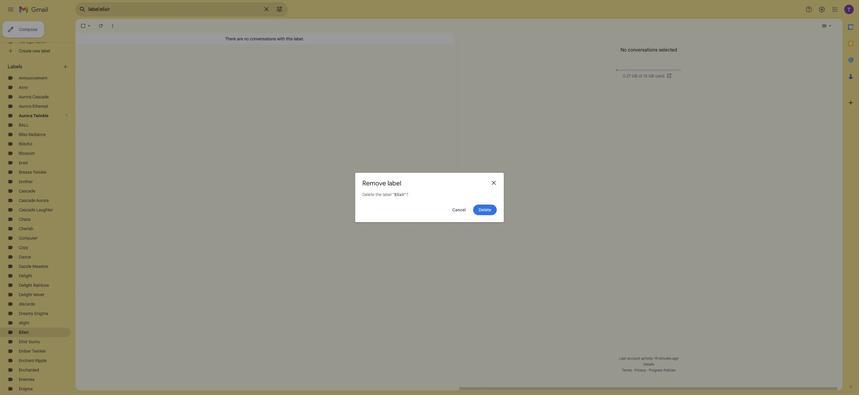 Task type: describe. For each thing, give the bounding box(es) containing it.
elixir sunny link
[[19, 340, 40, 345]]

program
[[649, 369, 663, 373]]

computer link
[[19, 236, 38, 241]]

breeze twinkle link
[[19, 170, 46, 175]]

details link
[[644, 363, 655, 367]]

no
[[244, 36, 249, 41]]

ember twinkle
[[19, 349, 46, 354]]

delight rainbow
[[19, 283, 49, 288]]

label for the
[[383, 192, 392, 198]]

delight for delight rainbow
[[19, 283, 32, 288]]

1 · from the left
[[633, 369, 634, 373]]

labels
[[8, 64, 22, 70]]

enchanted link
[[19, 368, 39, 373]]

manage labels
[[19, 39, 46, 44]]

elixir for elixir link
[[19, 330, 29, 336]]

remove label heading
[[362, 180, 401, 188]]

dazzle
[[19, 264, 31, 270]]

there are no conversations with this label.
[[225, 36, 304, 41]]

with
[[277, 36, 285, 41]]

announcement link
[[19, 75, 47, 81]]

terms link
[[622, 369, 632, 373]]

aurora ethereal
[[19, 104, 48, 109]]

1 " from the left
[[393, 192, 395, 198]]

cascade aurora
[[19, 198, 49, 203]]

cascade for cascade link
[[19, 189, 35, 194]]

announcement
[[19, 75, 47, 81]]

meadow
[[32, 264, 48, 270]]

labels
[[35, 39, 46, 44]]

twinkle for breeze twinkle
[[33, 170, 46, 175]]

0.27
[[623, 73, 631, 79]]

blissful link
[[19, 142, 32, 147]]

laughter
[[36, 208, 53, 213]]

minutes
[[659, 357, 672, 361]]

ember
[[19, 349, 31, 354]]

gmail image
[[19, 4, 51, 15]]

new
[[33, 48, 40, 54]]

enemies
[[19, 377, 35, 383]]

cherish
[[19, 226, 33, 232]]

terms
[[622, 369, 632, 373]]

last
[[620, 357, 626, 361]]

activity:
[[641, 357, 654, 361]]

manage
[[19, 39, 34, 44]]

cascade for cascade aurora
[[19, 198, 35, 203]]

ember twinkle link
[[19, 349, 46, 354]]

search mail image
[[77, 4, 88, 15]]

cozy
[[19, 245, 28, 251]]

follow link to manage storage image
[[667, 73, 673, 79]]

ripple
[[35, 359, 47, 364]]

aurora twinkle
[[19, 113, 49, 119]]

aurora for aurora ethereal
[[19, 104, 31, 109]]

of
[[639, 73, 643, 79]]

1
[[66, 114, 67, 118]]

account
[[627, 357, 640, 361]]

0.27 gb of 15 gb used
[[623, 73, 665, 79]]

create
[[19, 48, 31, 54]]

radiance
[[28, 132, 46, 137]]

aurora up laughter
[[36, 198, 49, 203]]

remove label
[[362, 180, 401, 188]]

privacy
[[635, 369, 646, 373]]

dance link
[[19, 255, 31, 260]]

cancel
[[452, 207, 466, 213]]

ball link
[[19, 123, 29, 128]]

chaos link
[[19, 217, 31, 222]]

advanced search options image
[[274, 3, 285, 15]]

settings image
[[819, 6, 826, 13]]

compose button
[[2, 21, 44, 38]]

cascade laughter
[[19, 208, 53, 213]]

policies
[[664, 369, 676, 373]]

are
[[237, 36, 243, 41]]

0 vertical spatial conversations
[[250, 36, 276, 41]]

toggle split pane mode image
[[822, 23, 827, 29]]

aurora cascade link
[[19, 94, 49, 100]]

2 " from the left
[[405, 192, 406, 198]]

elixir sunny
[[19, 340, 40, 345]]

2 · from the left
[[647, 369, 648, 373]]

no
[[621, 47, 627, 53]]

arno link
[[19, 85, 28, 90]]

cozy link
[[19, 245, 28, 251]]

last account activity: 19 minutes ago details terms · privacy · program policies
[[620, 357, 679, 373]]

bliss radiance
[[19, 132, 46, 137]]

delete the label " elixir " ?
[[362, 192, 409, 198]]

twinkle for ember twinkle
[[32, 349, 46, 354]]

brother link
[[19, 179, 33, 185]]

cancel button
[[447, 205, 471, 216]]

remove label alert dialog
[[355, 173, 504, 223]]



Task type: vqa. For each thing, say whether or not it's contained in the screenshot.
the leftmost 'Romain'
no



Task type: locate. For each thing, give the bounding box(es) containing it.
enchant ripple
[[19, 359, 47, 364]]

0 horizontal spatial delete
[[362, 192, 374, 198]]

enigma right dreamy
[[34, 311, 48, 317]]

enchanted
[[19, 368, 39, 373]]

no conversations selected
[[621, 47, 677, 53]]

elixir left ?
[[395, 192, 405, 198]]

0 vertical spatial elixir
[[395, 192, 405, 198]]

0 vertical spatial delight
[[19, 274, 32, 279]]

enigma link
[[19, 387, 33, 392]]

remove
[[362, 180, 386, 188]]

1 delight from the top
[[19, 274, 32, 279]]

aurora cascade
[[19, 94, 49, 100]]

aurora
[[19, 94, 31, 100], [19, 104, 31, 109], [19, 113, 32, 119], [36, 198, 49, 203]]

dreamy enigma link
[[19, 311, 48, 317]]

19
[[655, 357, 658, 361]]

0 horizontal spatial conversations
[[250, 36, 276, 41]]

1 vertical spatial enigma
[[19, 387, 33, 392]]

2 vertical spatial delight
[[19, 293, 32, 298]]

brad link
[[19, 160, 28, 166]]

1 horizontal spatial "
[[405, 192, 406, 198]]

labels navigation
[[0, 0, 75, 396]]

enchant ripple link
[[19, 359, 47, 364]]

delete right cancel
[[479, 207, 491, 213]]

delight link
[[19, 274, 32, 279]]

breeze twinkle
[[19, 170, 46, 175]]

1 vertical spatial twinkle
[[33, 170, 46, 175]]

gb
[[632, 73, 638, 79], [649, 73, 654, 79]]

the
[[376, 192, 382, 198]]

label right new
[[41, 48, 50, 54]]

cascade
[[32, 94, 49, 100], [19, 189, 35, 194], [19, 198, 35, 203], [19, 208, 35, 213]]

blossom link
[[19, 151, 35, 156]]

?
[[406, 192, 409, 198]]

1 vertical spatial conversations
[[628, 47, 658, 53]]

gb left the of on the right of the page
[[632, 73, 638, 79]]

this
[[286, 36, 293, 41]]

cascade down brother
[[19, 189, 35, 194]]

1 horizontal spatial enigma
[[34, 311, 48, 317]]

· right the terms link
[[633, 369, 634, 373]]

aurora for aurora twinkle
[[19, 113, 32, 119]]

elixir for elixir sunny
[[19, 340, 28, 345]]

label inside navigation
[[41, 48, 50, 54]]

dance
[[19, 255, 31, 260]]

elight
[[19, 321, 29, 326]]

"
[[393, 192, 395, 198], [405, 192, 406, 198]]

elixir down elight link
[[19, 330, 29, 336]]

aurora down arno link
[[19, 94, 31, 100]]

delight rainbow link
[[19, 283, 49, 288]]

· down details
[[647, 369, 648, 373]]

cascade down cascade link
[[19, 198, 35, 203]]

aurora up "aurora twinkle"
[[19, 104, 31, 109]]

0 vertical spatial enigma
[[34, 311, 48, 317]]

used
[[655, 73, 665, 79]]

dazzle meadow
[[19, 264, 48, 270]]

delight velvet link
[[19, 293, 44, 298]]

2 vertical spatial label
[[383, 192, 392, 198]]

enemies link
[[19, 377, 35, 383]]

twinkle down ethereal
[[33, 113, 49, 119]]

delight down dazzle
[[19, 274, 32, 279]]

elixir down elixir link
[[19, 340, 28, 345]]

1 horizontal spatial ·
[[647, 369, 648, 373]]

brad
[[19, 160, 28, 166]]

1 horizontal spatial delete
[[479, 207, 491, 213]]

0 vertical spatial twinkle
[[33, 113, 49, 119]]

delete for delete
[[479, 207, 491, 213]]

delight for delight "link"
[[19, 274, 32, 279]]

privacy link
[[635, 369, 646, 373]]

refresh image
[[98, 23, 104, 29]]

1 vertical spatial label
[[388, 180, 401, 188]]

breeze
[[19, 170, 32, 175]]

delight down delight "link"
[[19, 283, 32, 288]]

computer
[[19, 236, 38, 241]]

enigma
[[34, 311, 48, 317], [19, 387, 33, 392]]

no conversations selected main content
[[75, 19, 843, 391]]

elixir inside remove label alert dialog
[[395, 192, 405, 198]]

brother
[[19, 179, 33, 185]]

1 horizontal spatial gb
[[649, 73, 654, 79]]

blossom
[[19, 151, 35, 156]]

ago
[[673, 357, 679, 361]]

selected
[[659, 47, 677, 53]]

bliss radiance link
[[19, 132, 46, 137]]

·
[[633, 369, 634, 373], [647, 369, 648, 373]]

0 horizontal spatial enigma
[[19, 387, 33, 392]]

bliss
[[19, 132, 27, 137]]

label for new
[[41, 48, 50, 54]]

labels heading
[[8, 64, 63, 70]]

cascade up chaos 'link' at the left of the page
[[19, 208, 35, 213]]

0 vertical spatial label
[[41, 48, 50, 54]]

create new label link
[[19, 48, 50, 54]]

discardo link
[[19, 302, 35, 307]]

1 vertical spatial delete
[[479, 207, 491, 213]]

gb right 15
[[649, 73, 654, 79]]

None search field
[[75, 2, 288, 17]]

delight up discardo
[[19, 293, 32, 298]]

ball
[[19, 123, 29, 128]]

conversations
[[250, 36, 276, 41], [628, 47, 658, 53]]

clear search image
[[261, 3, 272, 15]]

0 vertical spatial delete
[[362, 192, 374, 198]]

0 horizontal spatial gb
[[632, 73, 638, 79]]

aurora twinkle link
[[19, 113, 49, 119]]

blissful
[[19, 142, 32, 147]]

label.
[[294, 36, 304, 41]]

0 horizontal spatial ·
[[633, 369, 634, 373]]

details
[[644, 363, 655, 367]]

cascade laughter link
[[19, 208, 53, 213]]

cascade up ethereal
[[32, 94, 49, 100]]

delete inside button
[[479, 207, 491, 213]]

twinkle for aurora twinkle
[[33, 113, 49, 119]]

main menu image
[[7, 6, 14, 13]]

delete for delete the label " elixir " ?
[[362, 192, 374, 198]]

0 horizontal spatial "
[[393, 192, 395, 198]]

delight
[[19, 274, 32, 279], [19, 283, 32, 288], [19, 293, 32, 298]]

elight link
[[19, 321, 29, 326]]

1 vertical spatial delight
[[19, 283, 32, 288]]

label right the
[[383, 192, 392, 198]]

delight for delight velvet
[[19, 293, 32, 298]]

there
[[225, 36, 236, 41]]

2 delight from the top
[[19, 283, 32, 288]]

program policies link
[[649, 369, 676, 373]]

discardo
[[19, 302, 35, 307]]

twinkle
[[33, 113, 49, 119], [33, 170, 46, 175], [32, 349, 46, 354]]

3 delight from the top
[[19, 293, 32, 298]]

chaos
[[19, 217, 31, 222]]

arno
[[19, 85, 28, 90]]

2 vertical spatial twinkle
[[32, 349, 46, 354]]

dazzle meadow link
[[19, 264, 48, 270]]

label up delete the label " elixir " ?
[[388, 180, 401, 188]]

2 gb from the left
[[649, 73, 654, 79]]

rainbow
[[33, 283, 49, 288]]

15
[[644, 73, 648, 79]]

ethereal
[[32, 104, 48, 109]]

twinkle up ripple
[[32, 349, 46, 354]]

2 vertical spatial elixir
[[19, 340, 28, 345]]

1 vertical spatial elixir
[[19, 330, 29, 336]]

elixir link
[[19, 330, 29, 336]]

aurora up ball
[[19, 113, 32, 119]]

enigma down enemies link
[[19, 387, 33, 392]]

delete left the
[[362, 192, 374, 198]]

cherish link
[[19, 226, 33, 232]]

tab list
[[843, 19, 859, 375]]

enchant
[[19, 359, 34, 364]]

twinkle right breeze
[[33, 170, 46, 175]]

aurora for aurora cascade
[[19, 94, 31, 100]]

delete
[[362, 192, 374, 198], [479, 207, 491, 213]]

cascade link
[[19, 189, 35, 194]]

1 horizontal spatial conversations
[[628, 47, 658, 53]]

velvet
[[33, 293, 44, 298]]

manage labels link
[[19, 39, 46, 44]]

dreamy enigma
[[19, 311, 48, 317]]

aurora ethereal link
[[19, 104, 48, 109]]

cascade for cascade laughter
[[19, 208, 35, 213]]

1 gb from the left
[[632, 73, 638, 79]]

create new label
[[19, 48, 50, 54]]



